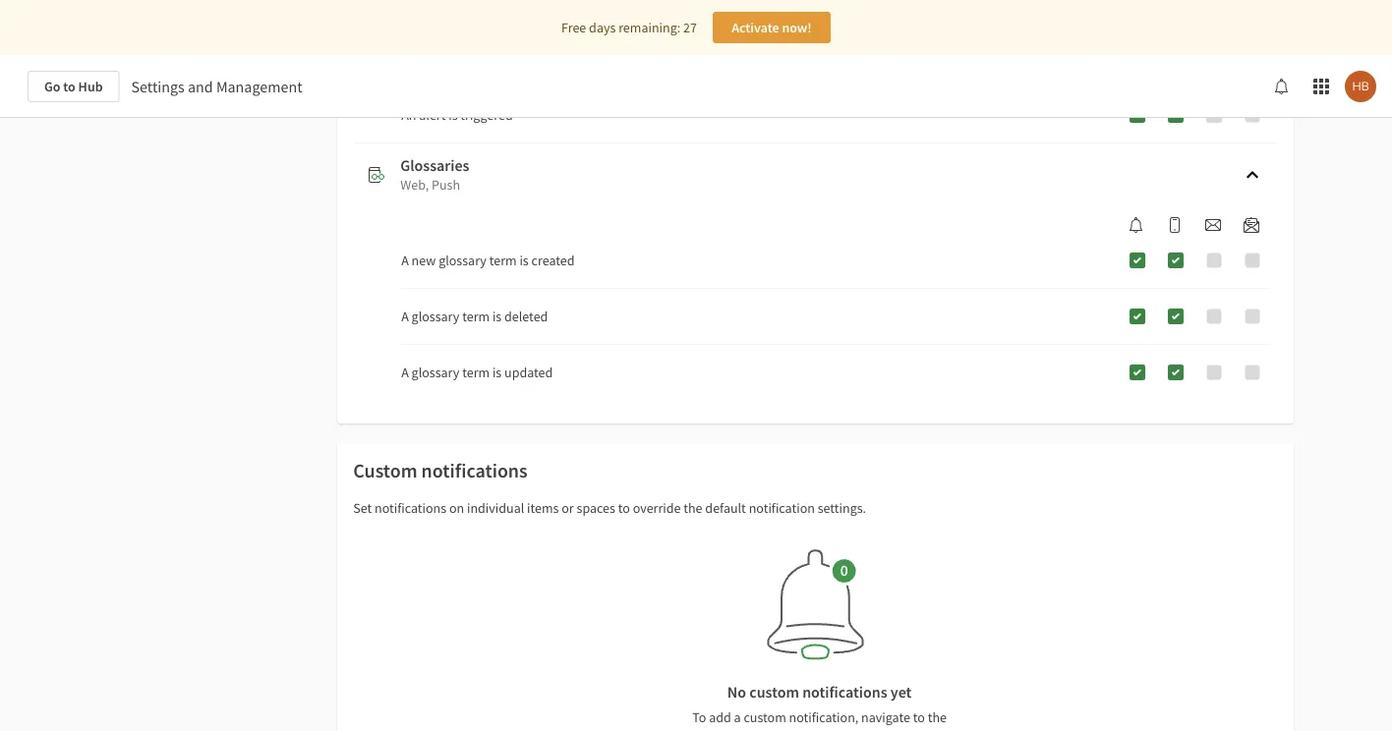 Task type: describe. For each thing, give the bounding box(es) containing it.
to inside no custom notifications yet to add a custom notification, navigate to the item or space and click notifications.
[[913, 709, 925, 727]]

web,
[[400, 176, 429, 194]]

set notifications on individual items or spaces to override the default notification settings.
[[353, 499, 866, 517]]

is left the created
[[520, 252, 529, 269]]

to
[[692, 709, 706, 727]]

is left updated at the left of the page
[[493, 364, 502, 382]]

notifications.
[[848, 729, 925, 732]]

notifications for set
[[375, 499, 447, 517]]

default
[[705, 499, 746, 517]]

is right alert
[[449, 106, 458, 124]]

items
[[527, 499, 559, 517]]

a new glossary term is created
[[401, 252, 575, 269]]

triggered
[[460, 106, 513, 124]]

activate now! link
[[713, 12, 831, 43]]

0 vertical spatial custom
[[750, 682, 799, 702]]

spaces
[[577, 499, 615, 517]]

27
[[683, 19, 697, 36]]

is left deleted
[[493, 308, 502, 325]]

the inside no custom notifications yet to add a custom notification, navigate to the item or space and click notifications.
[[928, 709, 947, 727]]

new
[[412, 252, 436, 269]]

no
[[727, 682, 746, 702]]

an
[[401, 106, 416, 124]]

glossary for a glossary term is updated
[[412, 364, 460, 382]]

set
[[353, 499, 372, 517]]

add
[[709, 709, 731, 727]]

notifications when using qlik sense in a browser element
[[1121, 217, 1152, 233]]

go
[[44, 78, 60, 95]]

custom notifications main content
[[0, 0, 1392, 732]]

go to hub link
[[28, 71, 120, 102]]

click
[[819, 729, 845, 732]]

individual
[[467, 499, 524, 517]]

management
[[216, 77, 302, 96]]

notification,
[[789, 709, 859, 727]]

remaining:
[[619, 19, 681, 36]]

activate now!
[[732, 19, 812, 36]]

1 horizontal spatial to
[[618, 499, 630, 517]]

yet
[[891, 682, 912, 702]]

notifications sent to your email element
[[1198, 217, 1229, 233]]

howard brown image
[[1345, 71, 1377, 102]]

notifications sent to your email image
[[1205, 217, 1221, 233]]

a glossary term is deleted
[[401, 308, 548, 325]]

deleted
[[504, 308, 548, 325]]

push notifications in qlik sense mobile image
[[1167, 217, 1183, 233]]

a for a glossary term is deleted
[[401, 308, 409, 325]]

settings and management
[[131, 77, 302, 96]]

push notifications in qlik sense mobile element
[[1159, 217, 1191, 233]]

a for a glossary term is updated
[[401, 364, 409, 382]]

notifications inside no custom notifications yet to add a custom notification, navigate to the item or space and click notifications.
[[802, 682, 888, 702]]

settings
[[131, 77, 185, 96]]

0 vertical spatial and
[[188, 77, 213, 96]]

hub
[[78, 78, 103, 95]]

notification
[[749, 499, 815, 517]]

item
[[715, 729, 741, 732]]

0 horizontal spatial the
[[684, 499, 703, 517]]

0 vertical spatial glossary
[[439, 252, 487, 269]]



Task type: locate. For each thing, give the bounding box(es) containing it.
notifications down custom
[[375, 499, 447, 517]]

glossaries web, push
[[400, 155, 470, 194]]

activate
[[732, 19, 779, 36]]

custom up space
[[744, 709, 786, 727]]

settings.
[[818, 499, 866, 517]]

2 vertical spatial notifications
[[802, 682, 888, 702]]

1 vertical spatial and
[[794, 729, 816, 732]]

a
[[401, 252, 409, 269], [401, 308, 409, 325], [401, 364, 409, 382]]

or right the item
[[743, 729, 756, 732]]

2 horizontal spatial to
[[913, 709, 925, 727]]

a down a glossary term is deleted
[[401, 364, 409, 382]]

free
[[562, 19, 586, 36]]

0 vertical spatial or
[[562, 499, 574, 517]]

or inside no custom notifications yet to add a custom notification, navigate to the item or space and click notifications.
[[743, 729, 756, 732]]

0 horizontal spatial to
[[63, 78, 76, 95]]

notifications for custom
[[421, 459, 528, 483]]

2 a from the top
[[401, 308, 409, 325]]

term
[[489, 252, 517, 269], [462, 308, 490, 325], [462, 364, 490, 382]]

1 vertical spatial glossary
[[412, 308, 460, 325]]

or right items
[[562, 499, 574, 517]]

to right go
[[63, 78, 76, 95]]

to right spaces
[[618, 499, 630, 517]]

notifications bundled in a daily email digest image
[[1244, 217, 1260, 233]]

1 vertical spatial notifications
[[375, 499, 447, 517]]

free days remaining: 27
[[562, 19, 697, 36]]

a left new
[[401, 252, 409, 269]]

1 vertical spatial to
[[618, 499, 630, 517]]

glossary down a glossary term is deleted
[[412, 364, 460, 382]]

custom right no
[[750, 682, 799, 702]]

1 horizontal spatial the
[[928, 709, 947, 727]]

no custom notifications yet to add a custom notification, navigate to the item or space and click notifications.
[[692, 682, 947, 732]]

a
[[734, 709, 741, 727]]

1 horizontal spatial or
[[743, 729, 756, 732]]

glossary down new
[[412, 308, 460, 325]]

0 horizontal spatial or
[[562, 499, 574, 517]]

term for deleted
[[462, 308, 490, 325]]

custom notifications
[[353, 459, 528, 483]]

or
[[562, 499, 574, 517], [743, 729, 756, 732]]

and down notification,
[[794, 729, 816, 732]]

on
[[449, 499, 464, 517]]

0 vertical spatial notifications
[[421, 459, 528, 483]]

space
[[758, 729, 791, 732]]

0 vertical spatial to
[[63, 78, 76, 95]]

1 vertical spatial the
[[928, 709, 947, 727]]

and right settings
[[188, 77, 213, 96]]

0 vertical spatial term
[[489, 252, 517, 269]]

now!
[[782, 19, 812, 36]]

custom
[[353, 459, 417, 483]]

1 vertical spatial term
[[462, 308, 490, 325]]

2 vertical spatial glossary
[[412, 364, 460, 382]]

term left updated at the left of the page
[[462, 364, 490, 382]]

term left deleted
[[462, 308, 490, 325]]

notifications bundled in a daily email digest element
[[1236, 217, 1267, 233]]

1 horizontal spatial and
[[794, 729, 816, 732]]

the right navigate
[[928, 709, 947, 727]]

1 vertical spatial a
[[401, 308, 409, 325]]

term left the created
[[489, 252, 517, 269]]

2 vertical spatial to
[[913, 709, 925, 727]]

notifications
[[421, 459, 528, 483], [375, 499, 447, 517], [802, 682, 888, 702]]

the left default
[[684, 499, 703, 517]]

1 vertical spatial or
[[743, 729, 756, 732]]

the
[[684, 499, 703, 517], [928, 709, 947, 727]]

a up "a glossary term is updated"
[[401, 308, 409, 325]]

a for a new glossary term is created
[[401, 252, 409, 269]]

is
[[449, 106, 458, 124], [520, 252, 529, 269], [493, 308, 502, 325], [493, 364, 502, 382]]

to inside go to hub 'link'
[[63, 78, 76, 95]]

push
[[432, 176, 460, 194]]

an alert is triggered
[[401, 106, 513, 124]]

0 horizontal spatial and
[[188, 77, 213, 96]]

alert
[[419, 106, 446, 124]]

glossary
[[439, 252, 487, 269], [412, 308, 460, 325], [412, 364, 460, 382]]

go to hub
[[44, 78, 103, 95]]

custom
[[750, 682, 799, 702], [744, 709, 786, 727]]

term for updated
[[462, 364, 490, 382]]

1 vertical spatial custom
[[744, 709, 786, 727]]

notifications up on
[[421, 459, 528, 483]]

notifications when using qlik sense in a browser image
[[1129, 217, 1145, 233]]

override
[[633, 499, 681, 517]]

2 vertical spatial a
[[401, 364, 409, 382]]

updated
[[504, 364, 553, 382]]

a glossary term is updated
[[401, 364, 553, 382]]

days
[[589, 19, 616, 36]]

to
[[63, 78, 76, 95], [618, 499, 630, 517], [913, 709, 925, 727]]

to right navigate
[[913, 709, 925, 727]]

notifications up notification,
[[802, 682, 888, 702]]

1 a from the top
[[401, 252, 409, 269]]

0 vertical spatial a
[[401, 252, 409, 269]]

glossary for a glossary term is deleted
[[412, 308, 460, 325]]

2 vertical spatial term
[[462, 364, 490, 382]]

3 a from the top
[[401, 364, 409, 382]]

0 vertical spatial the
[[684, 499, 703, 517]]

glossary right new
[[439, 252, 487, 269]]

and
[[188, 77, 213, 96], [794, 729, 816, 732]]

navigate
[[861, 709, 910, 727]]

glossaries
[[400, 155, 470, 175]]

created
[[531, 252, 575, 269]]

and inside no custom notifications yet to add a custom notification, navigate to the item or space and click notifications.
[[794, 729, 816, 732]]



Task type: vqa. For each thing, say whether or not it's contained in the screenshot.
Notifications when using Qlik Sense in a browser "element"
yes



